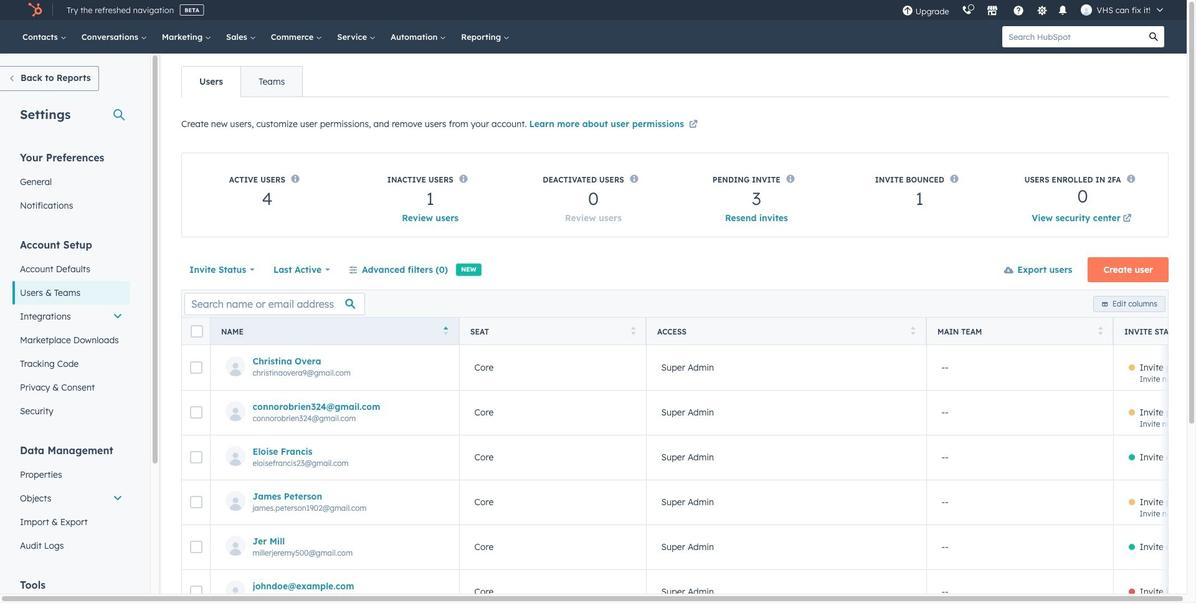 Task type: vqa. For each thing, say whether or not it's contained in the screenshot.
Press to sort. image associated with second Press to sort. element from right
yes



Task type: describe. For each thing, give the bounding box(es) containing it.
2 press to sort. element from the left
[[912, 326, 916, 337]]

data management element
[[12, 444, 130, 558]]

press to sort. image
[[631, 326, 636, 335]]

ascending sort. press to sort descending. image
[[444, 326, 449, 335]]

1 press to sort. element from the left
[[631, 326, 636, 337]]

account setup element
[[12, 238, 130, 423]]

2 press to sort. image from the left
[[1099, 326, 1103, 335]]

jer mill image
[[1081, 4, 1092, 16]]

Search HubSpot search field
[[1003, 26, 1144, 47]]



Task type: locate. For each thing, give the bounding box(es) containing it.
1 press to sort. image from the left
[[912, 326, 916, 335]]

3 press to sort. element from the left
[[1099, 326, 1103, 337]]

0 horizontal spatial press to sort. element
[[631, 326, 636, 337]]

0 horizontal spatial press to sort. image
[[912, 326, 916, 335]]

press to sort. element
[[631, 326, 636, 337], [912, 326, 916, 337], [1099, 326, 1103, 337]]

ascending sort. press to sort descending. element
[[444, 326, 449, 337]]

link opens in a new window image
[[689, 118, 698, 133], [689, 120, 698, 130], [1124, 214, 1132, 224]]

your preferences element
[[12, 151, 130, 218]]

menu
[[896, 0, 1173, 20]]

2 horizontal spatial press to sort. element
[[1099, 326, 1103, 337]]

1 horizontal spatial press to sort. element
[[912, 326, 916, 337]]

1 horizontal spatial press to sort. image
[[1099, 326, 1103, 335]]

navigation
[[181, 66, 303, 97]]

link opens in a new window image
[[1124, 212, 1132, 227]]

Search name or email address search field
[[185, 293, 365, 315]]

marketplaces image
[[987, 6, 998, 17]]

press to sort. image
[[912, 326, 916, 335], [1099, 326, 1103, 335]]



